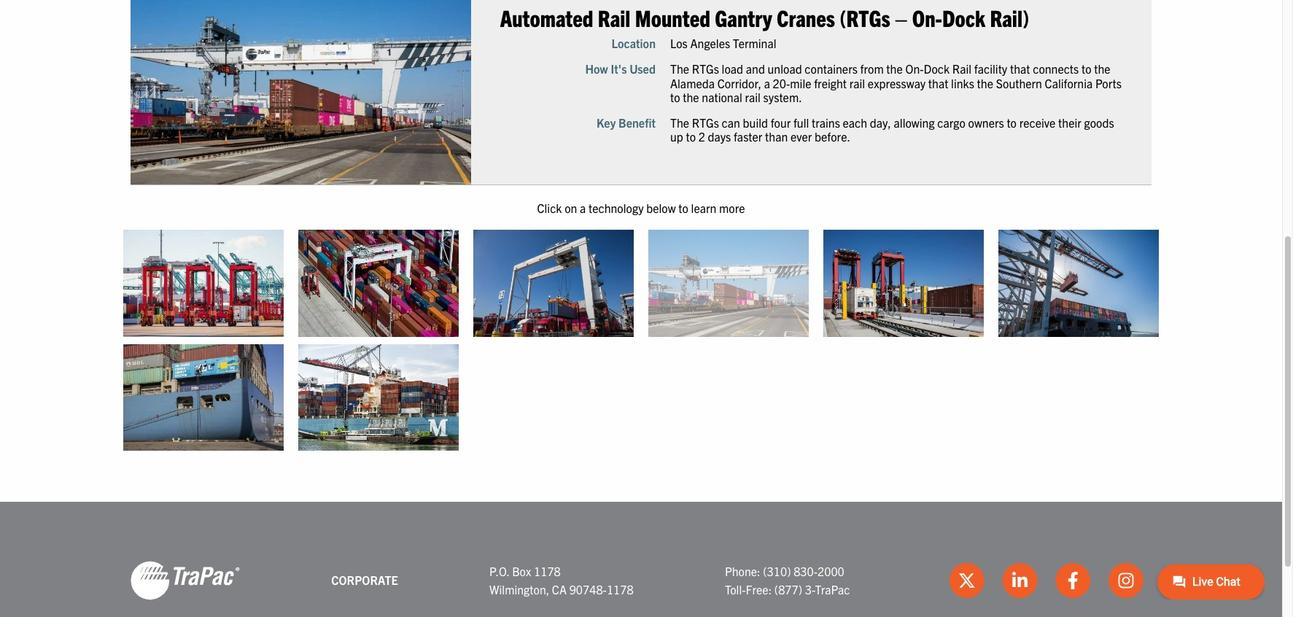 Task type: vqa. For each thing, say whether or not it's contained in the screenshot.
TraPac Los Angeles Automated Straddle Carrier IMAGE
yes



Task type: locate. For each thing, give the bounding box(es) containing it.
on- right from
[[906, 62, 924, 76]]

key
[[597, 115, 616, 130]]

location
[[612, 36, 656, 50]]

southern
[[996, 76, 1043, 90]]

national
[[702, 90, 743, 104]]

trapac los angeles automated straddle carrier image
[[123, 230, 284, 337]]

1 vertical spatial on-
[[906, 62, 924, 76]]

footer
[[0, 502, 1283, 617]]

how it's used
[[586, 62, 656, 76]]

0 horizontal spatial rail
[[598, 3, 631, 31]]

1 vertical spatial the
[[670, 115, 690, 130]]

ca
[[552, 582, 567, 597]]

the right from
[[887, 62, 903, 76]]

and
[[746, 62, 765, 76]]

rtgs inside the rtgs load and unload containers from the on-dock rail facility that connects to the alameda corridor, a 20-mile freight rail expressway that links the southern california ports to the national rail system.
[[692, 62, 719, 76]]

box
[[512, 564, 531, 578]]

1 horizontal spatial 1178
[[607, 582, 634, 597]]

0 vertical spatial the
[[670, 62, 690, 76]]

trapac los angeles automated stacking crane image
[[298, 230, 459, 337]]

corporate
[[331, 573, 398, 588]]

rtgs left can
[[692, 115, 719, 130]]

to
[[1082, 62, 1092, 76], [670, 90, 680, 104], [1007, 115, 1017, 130], [686, 129, 696, 144], [679, 201, 689, 215]]

rail left facility
[[953, 62, 972, 76]]

the down los
[[670, 62, 690, 76]]

links
[[951, 76, 975, 90]]

rail
[[850, 76, 865, 90], [745, 90, 761, 104]]

the left 2 at top
[[670, 115, 690, 130]]

on-
[[912, 3, 943, 31], [906, 62, 924, 76]]

2 the from the top
[[670, 115, 690, 130]]

it's
[[611, 62, 627, 76]]

used
[[630, 62, 656, 76]]

freight
[[814, 76, 847, 90]]

0 vertical spatial on-
[[912, 3, 943, 31]]

dock
[[943, 3, 986, 31], [924, 62, 950, 76]]

–
[[895, 3, 908, 31]]

a left 20-
[[764, 76, 770, 90]]

the rtgs can build four full trains each day, allowing cargo owners to receive their goods up to 2 days faster than ever before.
[[670, 115, 1115, 144]]

0 vertical spatial a
[[764, 76, 770, 90]]

a inside the rtgs load and unload containers from the on-dock rail facility that connects to the alameda corridor, a 20-mile freight rail expressway that links the southern california ports to the national rail system.
[[764, 76, 770, 90]]

1 vertical spatial rail
[[953, 62, 972, 76]]

1 horizontal spatial rail
[[953, 62, 972, 76]]

corporate image
[[131, 560, 240, 601]]

that left links
[[929, 76, 949, 90]]

learn
[[691, 201, 717, 215]]

1 horizontal spatial rail
[[850, 76, 865, 90]]

on
[[565, 201, 577, 215]]

(310)
[[763, 564, 791, 578]]

to left 2 at top
[[686, 129, 696, 144]]

1178 up ca
[[534, 564, 561, 578]]

0 vertical spatial dock
[[943, 3, 986, 31]]

corridor,
[[718, 76, 762, 90]]

rtgs for to
[[692, 115, 719, 130]]

more
[[719, 201, 745, 215]]

2000
[[818, 564, 845, 578]]

0 vertical spatial rtgs
[[692, 62, 719, 76]]

click
[[537, 201, 562, 215]]

the right links
[[977, 76, 994, 90]]

their
[[1059, 115, 1082, 130]]

gantry
[[715, 3, 772, 31]]

four
[[771, 115, 791, 130]]

0 vertical spatial rail
[[598, 3, 631, 31]]

that right facility
[[1010, 62, 1031, 76]]

1178
[[534, 564, 561, 578], [607, 582, 634, 597]]

rtgs
[[692, 62, 719, 76], [692, 115, 719, 130]]

mounted
[[635, 3, 711, 31]]

to up up at the top right
[[670, 90, 680, 104]]

rail
[[598, 3, 631, 31], [953, 62, 972, 76]]

technology
[[589, 201, 644, 215]]

1 horizontal spatial that
[[1010, 62, 1031, 76]]

the
[[670, 62, 690, 76], [670, 115, 690, 130]]

the inside the rtgs can build four full trains each day, allowing cargo owners to receive their goods up to 2 days faster than ever before.
[[670, 115, 690, 130]]

allowing
[[894, 115, 935, 130]]

can
[[722, 115, 740, 130]]

a
[[764, 76, 770, 90], [580, 201, 586, 215]]

1 vertical spatial rtgs
[[692, 115, 719, 130]]

click on a technology below to learn more
[[537, 201, 745, 215]]

goods
[[1084, 115, 1115, 130]]

1 rtgs from the top
[[692, 62, 719, 76]]

dock left links
[[924, 62, 950, 76]]

trains
[[812, 115, 840, 130]]

on- right –
[[912, 3, 943, 31]]

below
[[647, 201, 676, 215]]

rail up location
[[598, 3, 631, 31]]

1 the from the top
[[670, 62, 690, 76]]

1178 right ca
[[607, 582, 634, 597]]

the
[[887, 62, 903, 76], [1095, 62, 1111, 76], [977, 76, 994, 90], [683, 90, 699, 104]]

p.o. box 1178 wilmington, ca 90748-1178
[[490, 564, 634, 597]]

before.
[[815, 129, 851, 144]]

facility
[[975, 62, 1008, 76]]

owners
[[969, 115, 1004, 130]]

rtgs for corridor,
[[692, 62, 719, 76]]

rtgs down angeles
[[692, 62, 719, 76]]

830-
[[794, 564, 818, 578]]

that
[[1010, 62, 1031, 76], [929, 76, 949, 90]]

ports
[[1096, 76, 1122, 90]]

dock left rail)
[[943, 3, 986, 31]]

0 horizontal spatial a
[[580, 201, 586, 215]]

expressway
[[868, 76, 926, 90]]

trapac
[[815, 582, 850, 597]]

rail up build
[[745, 90, 761, 104]]

how
[[586, 62, 608, 76]]

terminal
[[733, 36, 777, 50]]

0 horizontal spatial that
[[929, 76, 949, 90]]

rail right freight
[[850, 76, 865, 90]]

0 horizontal spatial 1178
[[534, 564, 561, 578]]

faster
[[734, 129, 763, 144]]

1 horizontal spatial a
[[764, 76, 770, 90]]

the inside the rtgs load and unload containers from the on-dock rail facility that connects to the alameda corridor, a 20-mile freight rail expressway that links the southern california ports to the national rail system.
[[670, 62, 690, 76]]

1 vertical spatial dock
[[924, 62, 950, 76]]

mile
[[790, 76, 812, 90]]

0 horizontal spatial rail
[[745, 90, 761, 104]]

each
[[843, 115, 868, 130]]

a right 'on'
[[580, 201, 586, 215]]

rtgs inside the rtgs can build four full trains each day, allowing cargo owners to receive their goods up to 2 days faster than ever before.
[[692, 115, 719, 130]]

2 rtgs from the top
[[692, 115, 719, 130]]



Task type: describe. For each thing, give the bounding box(es) containing it.
p.o.
[[490, 564, 510, 578]]

los
[[670, 36, 688, 50]]

alameda
[[670, 76, 715, 90]]

containers
[[805, 62, 858, 76]]

cargo
[[938, 115, 966, 130]]

from
[[861, 62, 884, 76]]

to right owners
[[1007, 115, 1017, 130]]

90748-
[[570, 582, 607, 597]]

2
[[699, 129, 705, 144]]

up
[[670, 129, 683, 144]]

free:
[[746, 582, 772, 597]]

phone: (310) 830-2000 toll-free: (877) 3-trapac
[[725, 564, 850, 597]]

california
[[1045, 76, 1093, 90]]

1 vertical spatial 1178
[[607, 582, 634, 597]]

0 vertical spatial 1178
[[534, 564, 561, 578]]

los angeles terminal
[[670, 36, 777, 50]]

1 vertical spatial a
[[580, 201, 586, 215]]

the for alameda
[[670, 62, 690, 76]]

the left national
[[683, 90, 699, 104]]

receive
[[1020, 115, 1056, 130]]

unload
[[768, 62, 802, 76]]

angeles
[[691, 36, 730, 50]]

(877)
[[775, 582, 803, 597]]

day,
[[870, 115, 891, 130]]

load
[[722, 62, 744, 76]]

3-
[[805, 582, 815, 597]]

rail)
[[990, 3, 1030, 31]]

phone:
[[725, 564, 761, 578]]

build
[[743, 115, 768, 130]]

the for up
[[670, 115, 690, 130]]

ever
[[791, 129, 812, 144]]

connects
[[1033, 62, 1079, 76]]

system.
[[764, 90, 802, 104]]

automated
[[500, 3, 594, 31]]

automated rail mounted gantry cranes (rtgs – on-dock rail)
[[500, 3, 1030, 31]]

dock inside the rtgs load and unload containers from the on-dock rail facility that connects to the alameda corridor, a 20-mile freight rail expressway that links the southern california ports to the national rail system.
[[924, 62, 950, 76]]

(rtgs
[[840, 3, 891, 31]]

footer containing p.o. box 1178
[[0, 502, 1283, 617]]

key benefit
[[597, 115, 656, 130]]

days
[[708, 129, 731, 144]]

benefit
[[619, 115, 656, 130]]

cranes
[[777, 3, 835, 31]]

full
[[794, 115, 809, 130]]

toll-
[[725, 582, 746, 597]]

to left ports
[[1082, 62, 1092, 76]]

rail inside the rtgs load and unload containers from the on-dock rail facility that connects to the alameda corridor, a 20-mile freight rail expressway that links the southern california ports to the national rail system.
[[953, 62, 972, 76]]

the rtgs load and unload containers from the on-dock rail facility that connects to the alameda corridor, a 20-mile freight rail expressway that links the southern california ports to the national rail system.
[[670, 62, 1122, 104]]

the right california
[[1095, 62, 1111, 76]]

20-
[[773, 76, 790, 90]]

wilmington,
[[490, 582, 550, 597]]

on- inside the rtgs load and unload containers from the on-dock rail facility that connects to the alameda corridor, a 20-mile freight rail expressway that links the southern california ports to the national rail system.
[[906, 62, 924, 76]]

than
[[765, 129, 788, 144]]

to left learn
[[679, 201, 689, 215]]



